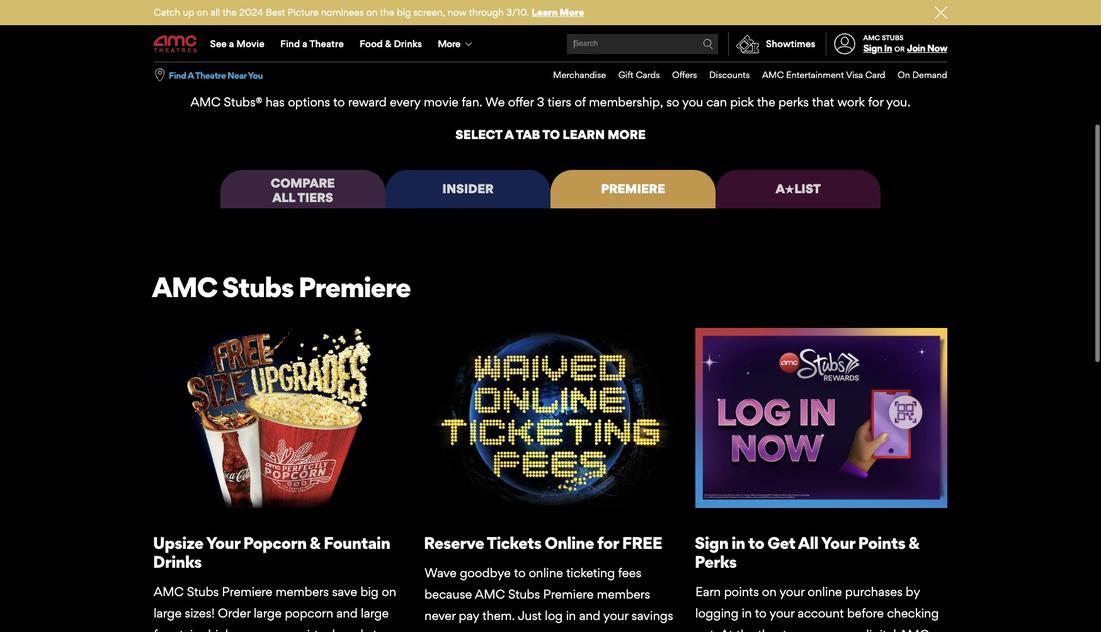 Task type: vqa. For each thing, say whether or not it's contained in the screenshot.
the top More
yes



Task type: describe. For each thing, give the bounding box(es) containing it.
all
[[272, 190, 295, 205]]

discounts
[[709, 69, 750, 80]]

on right nominees
[[366, 6, 378, 18]]

online
[[545, 533, 594, 553]]

insider link
[[385, 170, 551, 209]]

stubs inside wave goodbye to online ticketing fees because amc stubs premiere members never pay them. just log in and your savings are shown at checkout.
[[508, 587, 540, 602]]

in
[[884, 42, 892, 54]]

are
[[425, 630, 442, 632]]

offer
[[508, 95, 534, 110]]

find for find a theatre
[[280, 38, 300, 50]]

learn more link
[[532, 6, 584, 18]]

the right the 'pick'
[[757, 95, 775, 110]]

find a theatre near you
[[169, 70, 263, 80]]

your inside 'amc stubs premiere members save big on large sizes! order large popcorn and large fountain drinks, scan your virtual card'
[[272, 627, 297, 632]]

digital
[[862, 627, 896, 632]]

menu containing more
[[154, 26, 947, 62]]

fountain
[[324, 533, 390, 553]]

on demand link
[[885, 62, 947, 88]]

learn
[[563, 127, 605, 143]]

sign in to get all your points & perks
[[695, 533, 919, 572]]

reserve
[[424, 533, 484, 553]]

earn
[[695, 584, 721, 600]]

amc for amc stubs® has options to reward every movie fan. we offer 3 tiers of membership, so you can pick the perks that work for you.
[[191, 95, 221, 110]]

amc stubs premiere
[[152, 270, 410, 304]]

membership,
[[589, 95, 663, 110]]

tab
[[516, 127, 540, 143]]

goodbye
[[460, 565, 511, 580]]

on demand
[[898, 69, 947, 80]]

a★list link
[[716, 170, 881, 209]]

purchases
[[845, 584, 903, 600]]

every
[[390, 95, 421, 110]]

& inside sign in to get all your points & perks
[[908, 533, 919, 553]]

merchandise link
[[541, 62, 606, 88]]

pay
[[459, 608, 479, 624]]

options
[[288, 95, 330, 110]]

account
[[798, 606, 844, 621]]

your inside upsize your popcorn & fountain drinks
[[206, 533, 240, 553]]

a for theatre
[[188, 70, 194, 80]]

compare
[[271, 175, 335, 191]]

never
[[425, 608, 456, 624]]

near
[[227, 70, 246, 80]]

because
[[425, 587, 472, 602]]

a for tab
[[505, 127, 514, 143]]

at
[[485, 630, 496, 632]]

find for find a theatre near you
[[169, 70, 186, 80]]

popcorn
[[285, 606, 333, 621]]

we
[[485, 95, 505, 110]]

logging
[[695, 606, 739, 621]]

drinks inside menu
[[394, 38, 422, 50]]

find a theatre
[[280, 38, 344, 50]]

on inside earn points on your online purchases by logging in to your account before checking out. at the theatre, scan your digital a
[[762, 584, 777, 600]]

get
[[767, 533, 795, 553]]

amc entertainment visa card link
[[750, 62, 885, 88]]

members inside wave goodbye to online ticketing fees because amc stubs premiere members never pay them. just log in and your savings are shown at checkout.
[[597, 587, 650, 602]]

premiere link
[[551, 170, 716, 209]]

search the AMC website text field
[[572, 39, 703, 49]]

of
[[575, 95, 586, 110]]

points
[[858, 533, 905, 553]]

to left reward
[[333, 95, 345, 110]]

amc for amc stubs premiere members save big on large sizes! order large popcorn and large fountain drinks, scan your virtual card 
[[154, 584, 184, 599]]

fountain
[[154, 627, 200, 632]]

upsize
[[153, 533, 203, 553]]

tickets
[[487, 533, 541, 553]]

offers
[[672, 69, 697, 80]]

on left all
[[197, 6, 208, 18]]

discounts link
[[697, 62, 750, 88]]

order
[[218, 606, 251, 621]]

so
[[666, 95, 679, 110]]

3
[[537, 95, 544, 110]]

earn points on your online purchases by logging in to your account before checking out. at the theatre, scan your digital a
[[695, 584, 942, 632]]

theatre,
[[758, 627, 801, 632]]

cards
[[636, 69, 660, 80]]

a★list
[[776, 181, 821, 196]]

amc stubs® has options to reward every movie fan. we offer 3 tiers of membership, so you can pick the perks that work for you.
[[191, 95, 910, 110]]

pick
[[730, 95, 754, 110]]

sign inside sign in to get all your points & perks
[[695, 533, 728, 553]]

sign inside amc stubs sign in or join now
[[863, 42, 882, 54]]

to inside wave goodbye to online ticketing fees because amc stubs premiere members never pay them. just log in and your savings are shown at checkout.
[[514, 565, 526, 580]]

the right all
[[222, 6, 237, 18]]

& inside upsize your popcorn & fountain drinks
[[310, 533, 321, 553]]

3 large from the left
[[361, 606, 389, 621]]

fan.
[[462, 95, 482, 110]]

stubs for amc stubs sign in or join now
[[882, 33, 904, 42]]

out.
[[695, 627, 717, 632]]

premiere inside wave goodbye to online ticketing fees because amc stubs premiere members never pay them. just log in and your savings are shown at checkout.
[[543, 587, 594, 602]]

amc for amc stubs sign in or join now
[[863, 33, 880, 42]]

more inside button
[[438, 38, 460, 50]]

entertainment
[[786, 69, 844, 80]]

sizes!
[[185, 606, 215, 621]]

scan awareness image
[[695, 328, 947, 508]]

gift cards link
[[606, 62, 660, 88]]

amc for amc stubs premiere
[[152, 270, 217, 304]]

your inside sign in to get all your points & perks
[[821, 533, 855, 553]]

find a theatre link
[[272, 26, 352, 62]]

select
[[455, 127, 502, 143]]

just
[[518, 608, 542, 624]]

or
[[894, 45, 905, 54]]

in inside wave goodbye to online ticketing fees because amc stubs premiere members never pay them. just log in and your savings are shown at checkout.
[[566, 608, 576, 624]]

the up food & drinks
[[380, 6, 394, 18]]

stubs®
[[224, 95, 262, 110]]

in inside sign in to get all your points & perks
[[731, 533, 745, 553]]

food
[[360, 38, 383, 50]]

food & drinks
[[360, 38, 422, 50]]

to inside sign in to get all your points & perks
[[748, 533, 764, 553]]

sign in or join amc stubs element
[[825, 26, 947, 62]]

find a theatre near you button
[[169, 69, 263, 81]]

shown
[[445, 630, 482, 632]]

catch up on all the 2024 best picture nominees on the big screen, now through 3/10. learn more
[[154, 6, 584, 18]]

your down 'before'
[[833, 627, 858, 632]]

you
[[682, 95, 703, 110]]

stubs for amc stubs premiere members save big on large sizes! order large popcorn and large fountain drinks, scan your virtual card 
[[187, 584, 219, 599]]

up
[[183, 6, 194, 18]]

more button
[[430, 26, 483, 62]]



Task type: locate. For each thing, give the bounding box(es) containing it.
gift cards
[[618, 69, 660, 80]]

the
[[222, 6, 237, 18], [380, 6, 394, 18], [757, 95, 775, 110], [736, 627, 755, 632]]

on right save
[[382, 584, 396, 599]]

and inside wave goodbye to online ticketing fees because amc stubs premiere members never pay them. just log in and your savings are shown at checkout.
[[579, 608, 600, 624]]

insider
[[442, 181, 494, 196]]

0 horizontal spatial and
[[336, 606, 358, 621]]

1 horizontal spatial more
[[560, 6, 584, 18]]

0 vertical spatial big
[[397, 6, 411, 18]]

for
[[868, 95, 883, 110], [597, 533, 619, 553]]

1 vertical spatial find
[[169, 70, 186, 80]]

your
[[779, 584, 804, 600], [769, 606, 794, 621], [603, 608, 628, 624], [272, 627, 297, 632], [833, 627, 858, 632]]

showtimes link
[[728, 33, 815, 55]]

your right upsize
[[206, 533, 240, 553]]

scan
[[243, 627, 269, 632], [804, 627, 830, 632]]

1 your from the left
[[206, 533, 240, 553]]

find left the "near"
[[169, 70, 186, 80]]

online inside earn points on your online purchases by logging in to your account before checking out. at the theatre, scan your digital a
[[808, 584, 842, 600]]

by
[[906, 584, 920, 600]]

more right learn
[[560, 6, 584, 18]]

1 horizontal spatial scan
[[804, 627, 830, 632]]

1 horizontal spatial drinks
[[394, 38, 422, 50]]

perks
[[778, 95, 809, 110]]

large up fountain
[[154, 606, 182, 621]]

to up 'theatre,'
[[755, 606, 767, 621]]

menu down learn
[[154, 26, 947, 62]]

a left the "near"
[[188, 70, 194, 80]]

upsize your popcorn & fountain drinks
[[153, 533, 390, 572]]

0 vertical spatial for
[[868, 95, 883, 110]]

you.
[[886, 95, 910, 110]]

0 vertical spatial a
[[188, 70, 194, 80]]

theatre for a
[[309, 38, 344, 50]]

on right points
[[762, 584, 777, 600]]

in down points
[[742, 606, 752, 621]]

&
[[385, 38, 391, 50], [310, 533, 321, 553], [908, 533, 919, 553]]

online inside wave goodbye to online ticketing fees because amc stubs premiere members never pay them. just log in and your savings are shown at checkout.
[[529, 565, 563, 580]]

0 horizontal spatial find
[[169, 70, 186, 80]]

0 horizontal spatial &
[[310, 533, 321, 553]]

now
[[448, 6, 466, 18]]

your inside wave goodbye to online ticketing fees because amc stubs premiere members never pay them. just log in and your savings are shown at checkout.
[[603, 608, 628, 624]]

all
[[798, 533, 818, 553]]

0 vertical spatial sign
[[863, 42, 882, 54]]

0 vertical spatial online
[[529, 565, 563, 580]]

menu
[[154, 26, 947, 62], [541, 62, 947, 88]]

drinks right "food"
[[394, 38, 422, 50]]

screen,
[[413, 6, 445, 18]]

1 horizontal spatial theatre
[[309, 38, 344, 50]]

them.
[[482, 608, 515, 624]]

user profile image
[[827, 34, 862, 55]]

1 horizontal spatial members
[[597, 587, 650, 602]]

members down fees
[[597, 587, 650, 602]]

find inside "link"
[[280, 38, 300, 50]]

theatre inside find a theatre near you button
[[195, 70, 226, 80]]

a for theatre
[[302, 38, 307, 50]]

drinks inside upsize your popcorn & fountain drinks
[[153, 551, 202, 572]]

your left savings
[[603, 608, 628, 624]]

1 horizontal spatial online
[[808, 584, 842, 600]]

has
[[265, 95, 285, 110]]

& right popcorn
[[310, 533, 321, 553]]

in inside earn points on your online purchases by logging in to your account before checking out. at the theatre, scan your digital a
[[742, 606, 752, 621]]

movie
[[236, 38, 264, 50]]

big left screen,
[[397, 6, 411, 18]]

and inside 'amc stubs premiere members save big on large sizes! order large popcorn and large fountain drinks, scan your virtual card'
[[336, 606, 358, 621]]

1 vertical spatial sign
[[695, 533, 728, 553]]

a inside "link"
[[302, 38, 307, 50]]

a for movie
[[229, 38, 234, 50]]

theatre
[[309, 38, 344, 50], [195, 70, 226, 80]]

free large popcorn refill image
[[154, 328, 406, 508]]

save
[[332, 584, 357, 599]]

on
[[197, 6, 208, 18], [366, 6, 378, 18], [382, 584, 396, 599], [762, 584, 777, 600]]

your up 'theatre,'
[[769, 606, 794, 621]]

1 horizontal spatial for
[[868, 95, 883, 110]]

compare all tiers
[[271, 175, 335, 205]]

food & drinks link
[[352, 26, 430, 62]]

premiere for amc stubs premiere members save big on large sizes! order large popcorn and large fountain drinks, scan your virtual card 
[[222, 584, 272, 599]]

0 horizontal spatial members
[[276, 584, 329, 599]]

2 horizontal spatial premiere
[[543, 587, 594, 602]]

& right "food"
[[385, 38, 391, 50]]

premiere inside 'amc stubs premiere members save big on large sizes! order large popcorn and large fountain drinks, scan your virtual card'
[[222, 584, 272, 599]]

the inside earn points on your online purchases by logging in to your account before checking out. at the theatre, scan your digital a
[[736, 627, 755, 632]]

members inside 'amc stubs premiere members save big on large sizes! order large popcorn and large fountain drinks, scan your virtual card'
[[276, 584, 329, 599]]

1 horizontal spatial &
[[385, 38, 391, 50]]

scan down order
[[243, 627, 269, 632]]

online down reserve tickets online for free
[[529, 565, 563, 580]]

premiere for amc stubs premiere
[[298, 270, 410, 304]]

amc logo image
[[154, 36, 198, 53], [154, 36, 198, 53]]

0 horizontal spatial more
[[438, 38, 460, 50]]

0 horizontal spatial your
[[206, 533, 240, 553]]

1 vertical spatial drinks
[[153, 551, 202, 572]]

and up card
[[336, 606, 358, 621]]

join now button
[[907, 42, 947, 54]]

1 vertical spatial online
[[808, 584, 842, 600]]

0 horizontal spatial a
[[188, 70, 194, 80]]

0 horizontal spatial premiere
[[222, 584, 272, 599]]

submit search icon image
[[703, 39, 713, 49]]

amc stubs sign in or join now
[[863, 33, 947, 54]]

0 vertical spatial theatre
[[309, 38, 344, 50]]

1 horizontal spatial premiere
[[298, 270, 410, 304]]

1 horizontal spatial a
[[505, 127, 514, 143]]

showtimes image
[[729, 33, 766, 55]]

0 vertical spatial find
[[280, 38, 300, 50]]

log
[[545, 608, 563, 624]]

nominees
[[321, 6, 364, 18]]

online
[[529, 565, 563, 580], [808, 584, 842, 600]]

more down now
[[438, 38, 460, 50]]

1 vertical spatial theatre
[[195, 70, 226, 80]]

stubs inside amc stubs sign in or join now
[[882, 33, 904, 42]]

theatre for a
[[195, 70, 226, 80]]

join
[[907, 42, 925, 54]]

before
[[847, 606, 884, 621]]

checking
[[887, 606, 939, 621]]

theatre down nominees
[[309, 38, 344, 50]]

work
[[837, 95, 865, 110]]

on
[[898, 69, 910, 80]]

amc inside 'amc stubs premiere members save big on large sizes! order large popcorn and large fountain drinks, scan your virtual card'
[[154, 584, 184, 599]]

0 vertical spatial menu
[[154, 26, 947, 62]]

3/10.
[[506, 6, 529, 18]]

premiere
[[601, 181, 665, 196]]

for left you.
[[868, 95, 883, 110]]

the right at
[[736, 627, 755, 632]]

1 a from the left
[[229, 38, 234, 50]]

learn
[[532, 6, 558, 18]]

card
[[338, 627, 363, 632]]

reward
[[348, 95, 387, 110]]

savings
[[631, 608, 673, 624]]

perks
[[695, 552, 737, 572]]

menu containing merchandise
[[541, 62, 947, 88]]

see
[[210, 38, 227, 50]]

picture
[[288, 6, 319, 18]]

virtual
[[300, 627, 335, 632]]

theatre left the "near"
[[195, 70, 226, 80]]

sign up earn
[[695, 533, 728, 553]]

scan down account
[[804, 627, 830, 632]]

2 a from the left
[[302, 38, 307, 50]]

to inside earn points on your online purchases by logging in to your account before checking out. at the theatre, scan your digital a
[[755, 606, 767, 621]]

see a movie
[[210, 38, 264, 50]]

waived ticketing fees image
[[425, 328, 676, 508]]

a right see on the top of the page
[[229, 38, 234, 50]]

demand
[[912, 69, 947, 80]]

offers link
[[660, 62, 697, 88]]

your
[[206, 533, 240, 553], [821, 533, 855, 553]]

& right points
[[908, 533, 919, 553]]

movie
[[424, 95, 459, 110]]

stubs inside 'amc stubs premiere members save big on large sizes! order large popcorn and large fountain drinks, scan your virtual card'
[[187, 584, 219, 599]]

1 vertical spatial big
[[360, 584, 379, 599]]

a down picture
[[302, 38, 307, 50]]

fees
[[618, 565, 641, 580]]

0 vertical spatial drinks
[[394, 38, 422, 50]]

a
[[188, 70, 194, 80], [505, 127, 514, 143]]

large
[[154, 606, 182, 621], [254, 606, 282, 621], [361, 606, 389, 621]]

0 horizontal spatial big
[[360, 584, 379, 599]]

tiers
[[547, 95, 571, 110]]

1 horizontal spatial large
[[254, 606, 282, 621]]

members up popcorn
[[276, 584, 329, 599]]

1 horizontal spatial and
[[579, 608, 600, 624]]

1 horizontal spatial find
[[280, 38, 300, 50]]

members
[[276, 584, 329, 599], [597, 587, 650, 602]]

in left get
[[731, 533, 745, 553]]

drinks,
[[203, 627, 240, 632]]

2 horizontal spatial large
[[361, 606, 389, 621]]

sign left in
[[863, 42, 882, 54]]

a left the tab at the top of the page
[[505, 127, 514, 143]]

scan inside 'amc stubs premiere members save big on large sizes! order large popcorn and large fountain drinks, scan your virtual card'
[[243, 627, 269, 632]]

1 vertical spatial a
[[505, 127, 514, 143]]

1 horizontal spatial a
[[302, 38, 307, 50]]

checkout.
[[499, 630, 555, 632]]

find inside button
[[169, 70, 186, 80]]

drinks up sizes!
[[153, 551, 202, 572]]

wave
[[425, 565, 457, 580]]

merchandise
[[553, 69, 606, 80]]

2024
[[239, 6, 263, 18]]

1 horizontal spatial your
[[821, 533, 855, 553]]

your down popcorn
[[272, 627, 297, 632]]

best
[[266, 6, 285, 18]]

0 horizontal spatial large
[[154, 606, 182, 621]]

1 vertical spatial menu
[[541, 62, 947, 88]]

big right save
[[360, 584, 379, 599]]

now
[[927, 42, 947, 54]]

find down picture
[[280, 38, 300, 50]]

ticketing
[[566, 565, 615, 580]]

scan inside earn points on your online purchases by logging in to your account before checking out. at the theatre, scan your digital a
[[804, 627, 830, 632]]

showtimes
[[766, 38, 815, 50]]

a inside button
[[188, 70, 194, 80]]

big inside 'amc stubs premiere members save big on large sizes! order large popcorn and large fountain drinks, scan your virtual card'
[[360, 584, 379, 599]]

large up card
[[361, 606, 389, 621]]

at
[[720, 627, 733, 632]]

cookie consent banner dialog
[[0, 598, 1101, 632]]

amc for amc entertainment visa card
[[762, 69, 784, 80]]

stubs for amc stubs premiere
[[222, 270, 293, 304]]

1 vertical spatial for
[[597, 533, 619, 553]]

0 horizontal spatial sign
[[695, 533, 728, 553]]

1 horizontal spatial sign
[[863, 42, 882, 54]]

0 horizontal spatial a
[[229, 38, 234, 50]]

your right the all
[[821, 533, 855, 553]]

& inside 'food & drinks' link
[[385, 38, 391, 50]]

0 horizontal spatial drinks
[[153, 551, 202, 572]]

2 your from the left
[[821, 533, 855, 553]]

to left get
[[748, 533, 764, 553]]

online up account
[[808, 584, 842, 600]]

2 large from the left
[[254, 606, 282, 621]]

reserve tickets online for free
[[424, 533, 662, 553]]

to
[[542, 127, 560, 143]]

on inside 'amc stubs premiere members save big on large sizes! order large popcorn and large fountain drinks, scan your virtual card'
[[382, 584, 396, 599]]

to down tickets
[[514, 565, 526, 580]]

and
[[336, 606, 358, 621], [579, 608, 600, 624]]

sign
[[863, 42, 882, 54], [695, 533, 728, 553]]

0 horizontal spatial for
[[597, 533, 619, 553]]

0 vertical spatial more
[[560, 6, 584, 18]]

0 horizontal spatial theatre
[[195, 70, 226, 80]]

2 horizontal spatial &
[[908, 533, 919, 553]]

menu up the 'pick'
[[541, 62, 947, 88]]

your up account
[[779, 584, 804, 600]]

and right log
[[579, 608, 600, 624]]

for left free
[[597, 533, 619, 553]]

card
[[865, 69, 885, 80]]

amc inside wave goodbye to online ticketing fees because amc stubs premiere members never pay them. just log in and your savings are shown at checkout.
[[475, 587, 505, 602]]

0 horizontal spatial scan
[[243, 627, 269, 632]]

large right order
[[254, 606, 282, 621]]

see a movie link
[[202, 26, 272, 62]]

big
[[397, 6, 411, 18], [360, 584, 379, 599]]

1 large from the left
[[154, 606, 182, 621]]

0 horizontal spatial online
[[529, 565, 563, 580]]

theatre inside find a theatre "link"
[[309, 38, 344, 50]]

amc inside amc stubs sign in or join now
[[863, 33, 880, 42]]

in right log
[[566, 608, 576, 624]]

1 vertical spatial more
[[438, 38, 460, 50]]

1 horizontal spatial big
[[397, 6, 411, 18]]



